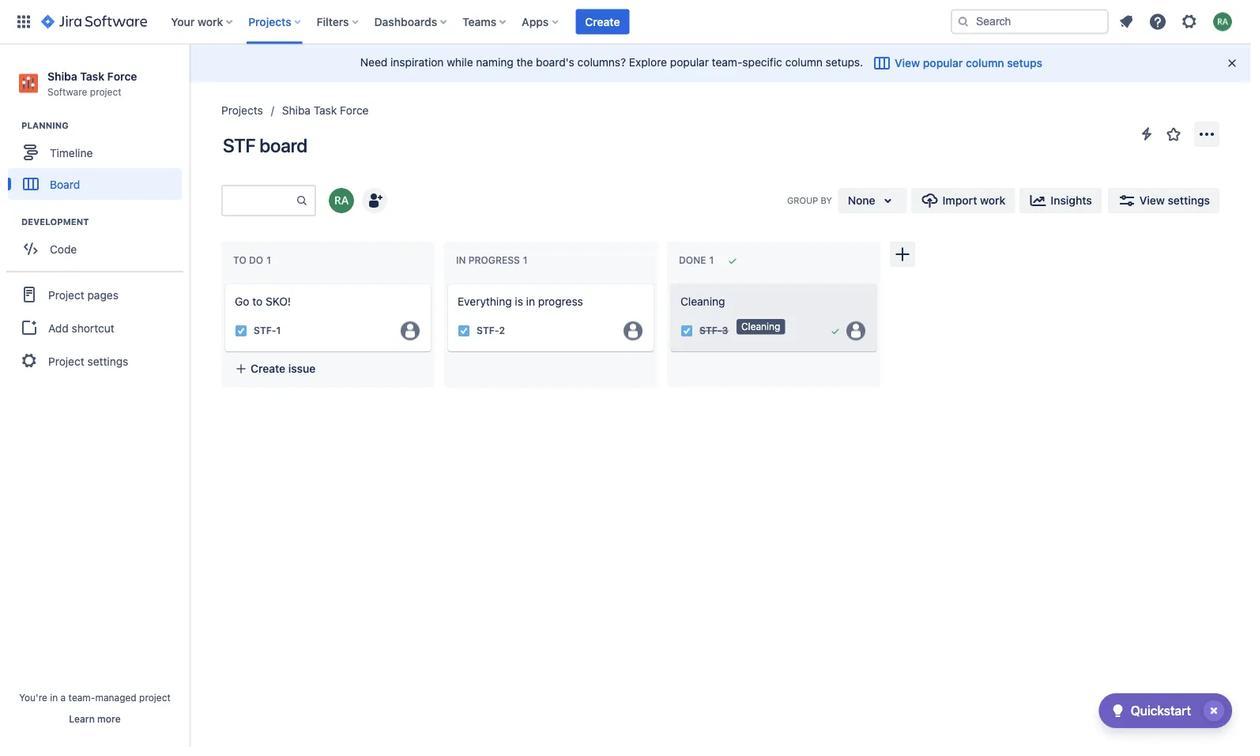 Task type: vqa. For each thing, say whether or not it's contained in the screenshot.
top More information about this user icon
no



Task type: locate. For each thing, give the bounding box(es) containing it.
2 horizontal spatial stf-
[[699, 325, 722, 336]]

0 vertical spatial task
[[80, 70, 104, 83]]

stf- for is
[[477, 325, 499, 336]]

task
[[80, 70, 104, 83], [314, 104, 337, 117]]

in progress element
[[456, 255, 531, 266]]

cleaning tooltip
[[737, 319, 785, 335]]

setups
[[1007, 57, 1043, 70]]

naming
[[476, 55, 513, 69]]

sko!
[[266, 295, 291, 308]]

settings down add shortcut button
[[87, 355, 128, 368]]

popular inside button
[[923, 57, 963, 70]]

1 horizontal spatial unassigned image
[[846, 322, 865, 340]]

you're
[[19, 692, 47, 703]]

timeline link
[[8, 137, 182, 168]]

group
[[6, 271, 183, 383]]

create issue image down in
[[439, 273, 458, 292]]

2
[[499, 325, 505, 336]]

project inside project settings link
[[48, 355, 84, 368]]

force left sidebar navigation icon
[[107, 70, 137, 83]]

shiba up 'board'
[[282, 104, 311, 117]]

1 vertical spatial team-
[[68, 692, 95, 703]]

1 horizontal spatial stf-
[[477, 325, 499, 336]]

learn more button
[[69, 713, 121, 726]]

0 horizontal spatial create issue image
[[439, 273, 458, 292]]

stf-3 link
[[699, 324, 728, 338]]

create up columns?
[[585, 15, 620, 28]]

1 horizontal spatial shiba
[[282, 104, 311, 117]]

create down stf-2 'link'
[[473, 362, 508, 375]]

2 create issue image from the left
[[662, 273, 680, 292]]

project
[[48, 288, 84, 301], [48, 355, 84, 368]]

ruby anderson image
[[329, 188, 354, 213]]

0 horizontal spatial create issue button
[[225, 355, 431, 383]]

project right software
[[90, 86, 121, 97]]

0 vertical spatial view
[[895, 57, 920, 70]]

create for go to sko!
[[251, 362, 285, 375]]

0 horizontal spatial settings
[[87, 355, 128, 368]]

quickstart button
[[1099, 694, 1232, 729]]

1 vertical spatial force
[[340, 104, 369, 117]]

shiba inside shiba task force software project
[[47, 70, 77, 83]]

create issue
[[251, 362, 316, 375], [473, 362, 538, 375], [696, 362, 761, 375]]

learn more
[[69, 714, 121, 725]]

view right setups.
[[895, 57, 920, 70]]

0 vertical spatial shiba
[[47, 70, 77, 83]]

project inside shiba task force software project
[[90, 86, 121, 97]]

more
[[97, 714, 121, 725]]

force for shiba task force
[[340, 104, 369, 117]]

2 unassigned image from the left
[[846, 322, 865, 340]]

everything
[[458, 295, 512, 308]]

check image
[[1109, 702, 1128, 721]]

settings for project settings
[[87, 355, 128, 368]]

popular
[[670, 55, 709, 69], [923, 57, 963, 70]]

0 horizontal spatial issue
[[288, 362, 316, 375]]

pages
[[87, 288, 118, 301]]

force down the need
[[340, 104, 369, 117]]

1 horizontal spatial issue
[[511, 362, 538, 375]]

1
[[276, 325, 281, 336]]

to
[[252, 295, 263, 308]]

view
[[895, 57, 920, 70], [1139, 194, 1165, 207]]

work right your
[[198, 15, 223, 28]]

1 horizontal spatial cleaning
[[741, 321, 780, 332]]

create down stf-1 "link"
[[251, 362, 285, 375]]

Search field
[[951, 9, 1109, 34]]

board
[[259, 134, 307, 156]]

0 vertical spatial cleaning
[[680, 295, 725, 308]]

2 issue from the left
[[511, 362, 538, 375]]

force inside shiba task force software project
[[107, 70, 137, 83]]

1 vertical spatial project
[[139, 692, 171, 703]]

create issue button for in
[[448, 355, 654, 383]]

to do
[[233, 255, 263, 266]]

1 vertical spatial task
[[314, 104, 337, 117]]

create issue down 1
[[251, 362, 316, 375]]

0 vertical spatial work
[[198, 15, 223, 28]]

development
[[21, 217, 89, 227]]

task inside shiba task force software project
[[80, 70, 104, 83]]

issue down everything is in progress
[[511, 362, 538, 375]]

1 horizontal spatial create issue button
[[448, 355, 654, 383]]

1 vertical spatial projects
[[221, 104, 263, 117]]

in left a
[[50, 692, 58, 703]]

1 vertical spatial cleaning
[[741, 321, 780, 332]]

column left setups.
[[785, 55, 823, 69]]

3 stf- from the left
[[699, 325, 722, 336]]

shiba for shiba task force
[[282, 104, 311, 117]]

1 unassigned image from the left
[[624, 322, 643, 340]]

0 vertical spatial project
[[90, 86, 121, 97]]

1 horizontal spatial work
[[980, 194, 1006, 207]]

0 horizontal spatial work
[[198, 15, 223, 28]]

0 horizontal spatial team-
[[68, 692, 95, 703]]

1 horizontal spatial task
[[314, 104, 337, 117]]

cleaning right '3'
[[741, 321, 780, 332]]

1 horizontal spatial column
[[966, 57, 1004, 70]]

create issue for in
[[473, 362, 538, 375]]

2 project from the top
[[48, 355, 84, 368]]

0 horizontal spatial unassigned image
[[624, 322, 643, 340]]

task image for everything is in progress
[[458, 325, 470, 337]]

work
[[198, 15, 223, 28], [980, 194, 1006, 207]]

1 horizontal spatial create issue
[[473, 362, 538, 375]]

1 vertical spatial work
[[980, 194, 1006, 207]]

help image
[[1148, 12, 1167, 31]]

add shortcut button
[[6, 312, 183, 344]]

projects
[[248, 15, 291, 28], [221, 104, 263, 117]]

2 create issue from the left
[[473, 362, 538, 375]]

view for view popular column setups
[[895, 57, 920, 70]]

create issue down 2
[[473, 362, 538, 375]]

1 create issue button from the left
[[225, 355, 431, 383]]

1 horizontal spatial force
[[340, 104, 369, 117]]

import work
[[943, 194, 1006, 207]]

popular down search icon
[[923, 57, 963, 70]]

project settings
[[48, 355, 128, 368]]

projects up stf
[[221, 104, 263, 117]]

0 vertical spatial project
[[48, 288, 84, 301]]

task image
[[235, 325, 247, 337], [458, 325, 470, 337]]

1 vertical spatial shiba
[[282, 104, 311, 117]]

1 horizontal spatial popular
[[923, 57, 963, 70]]

2 task image from the left
[[458, 325, 470, 337]]

shiba up software
[[47, 70, 77, 83]]

you're in a team-managed project
[[19, 692, 171, 703]]

board link
[[8, 168, 182, 200]]

done
[[679, 255, 706, 266]]

banner
[[0, 0, 1251, 44]]

jira software image
[[41, 12, 147, 31], [41, 12, 147, 31]]

view for view settings
[[1139, 194, 1165, 207]]

0 horizontal spatial shiba
[[47, 70, 77, 83]]

0 vertical spatial settings
[[1168, 194, 1210, 207]]

planning group
[[8, 119, 189, 205]]

unassigned image
[[624, 322, 643, 340], [846, 322, 865, 340]]

0 horizontal spatial popular
[[670, 55, 709, 69]]

create issue image
[[439, 273, 458, 292], [662, 273, 680, 292]]

create issue button for sko!
[[225, 355, 431, 383]]

1 horizontal spatial in
[[526, 295, 535, 308]]

project pages link
[[6, 278, 183, 312]]

timeline
[[50, 146, 93, 159]]

0 horizontal spatial task image
[[235, 325, 247, 337]]

create issue down '3'
[[696, 362, 761, 375]]

2 create issue button from the left
[[448, 355, 654, 383]]

more image
[[1197, 125, 1216, 144]]

2 horizontal spatial issue
[[734, 362, 761, 375]]

shiba
[[47, 70, 77, 83], [282, 104, 311, 117]]

specific
[[742, 55, 782, 69]]

progress
[[538, 295, 583, 308]]

force for shiba task force software project
[[107, 70, 137, 83]]

need inspiration while naming the board's columns? explore popular team-specific column setups.
[[360, 55, 863, 69]]

software
[[47, 86, 87, 97]]

view down automations menu button icon
[[1139, 194, 1165, 207]]

go
[[235, 295, 249, 308]]

project inside "project pages" link
[[48, 288, 84, 301]]

1 vertical spatial project
[[48, 355, 84, 368]]

issue down cleaning tooltip
[[734, 362, 761, 375]]

projects inside popup button
[[248, 15, 291, 28]]

task image left stf-1 "link"
[[235, 325, 247, 337]]

0 vertical spatial force
[[107, 70, 137, 83]]

create issue image
[[216, 273, 235, 292]]

create issue button down 2
[[448, 355, 654, 383]]

work for import work
[[980, 194, 1006, 207]]

column left setups on the right of page
[[966, 57, 1004, 70]]

0 vertical spatial team-
[[712, 55, 742, 69]]

force
[[107, 70, 137, 83], [340, 104, 369, 117]]

1 horizontal spatial view
[[1139, 194, 1165, 207]]

2 horizontal spatial create issue
[[696, 362, 761, 375]]

1 vertical spatial settings
[[87, 355, 128, 368]]

1 issue from the left
[[288, 362, 316, 375]]

0 horizontal spatial create issue
[[251, 362, 316, 375]]

1 vertical spatial in
[[50, 692, 58, 703]]

3 create issue from the left
[[696, 362, 761, 375]]

1 create issue image from the left
[[439, 273, 458, 292]]

project down add
[[48, 355, 84, 368]]

create down the stf-3 link on the right top of the page
[[696, 362, 731, 375]]

1 horizontal spatial settings
[[1168, 194, 1210, 207]]

in progress
[[456, 255, 520, 266]]

0 horizontal spatial in
[[50, 692, 58, 703]]

in
[[526, 295, 535, 308], [50, 692, 58, 703]]

dashboards button
[[370, 9, 453, 34]]

development group
[[8, 216, 189, 270]]

create issue image down done
[[662, 273, 680, 292]]

project right managed
[[139, 692, 171, 703]]

in right is at the top of page
[[526, 295, 535, 308]]

stf-1 link
[[254, 324, 281, 338]]

create
[[585, 15, 620, 28], [251, 362, 285, 375], [473, 362, 508, 375], [696, 362, 731, 375]]

done element
[[679, 255, 717, 266]]

development image
[[2, 213, 21, 232]]

create issue button down 1
[[225, 355, 431, 383]]

task image
[[680, 325, 693, 337]]

learn
[[69, 714, 95, 725]]

1 horizontal spatial project
[[139, 692, 171, 703]]

team-
[[712, 55, 742, 69], [68, 692, 95, 703]]

issue down sko!
[[288, 362, 316, 375]]

2 stf- from the left
[[477, 325, 499, 336]]

work inside dropdown button
[[198, 15, 223, 28]]

unassigned image right done image
[[846, 322, 865, 340]]

settings down star stf board image
[[1168, 194, 1210, 207]]

3
[[722, 325, 728, 336]]

0 horizontal spatial task
[[80, 70, 104, 83]]

popular right explore
[[670, 55, 709, 69]]

projects left filters
[[248, 15, 291, 28]]

stf- inside stf-1 "link"
[[254, 325, 276, 336]]

0 vertical spatial projects
[[248, 15, 291, 28]]

0 horizontal spatial project
[[90, 86, 121, 97]]

1 stf- from the left
[[254, 325, 276, 336]]

banner containing your work
[[0, 0, 1251, 44]]

stf- inside the stf-3 link
[[699, 325, 722, 336]]

issue
[[288, 362, 316, 375], [511, 362, 538, 375], [734, 362, 761, 375]]

create issue button down cleaning tooltip
[[671, 355, 876, 383]]

1 vertical spatial view
[[1139, 194, 1165, 207]]

shortcut
[[72, 322, 114, 335]]

project
[[90, 86, 121, 97], [139, 692, 171, 703]]

dismiss image
[[1226, 57, 1238, 70]]

1 project from the top
[[48, 288, 84, 301]]

unassigned image left task icon
[[624, 322, 643, 340]]

0 horizontal spatial cleaning
[[680, 295, 725, 308]]

0 horizontal spatial force
[[107, 70, 137, 83]]

stf- down everything
[[477, 325, 499, 336]]

group
[[787, 195, 818, 206]]

0 horizontal spatial stf-
[[254, 325, 276, 336]]

settings inside button
[[1168, 194, 1210, 207]]

work right import on the right top of the page
[[980, 194, 1006, 207]]

2 horizontal spatial create issue button
[[671, 355, 876, 383]]

stf- right task icon
[[699, 325, 722, 336]]

notifications image
[[1117, 12, 1136, 31]]

1 horizontal spatial task image
[[458, 325, 470, 337]]

column inside button
[[966, 57, 1004, 70]]

done image
[[829, 325, 842, 337]]

task image left stf-2 'link'
[[458, 325, 470, 337]]

stf- for to
[[254, 325, 276, 336]]

cleaning up stf-3
[[680, 295, 725, 308]]

project up add
[[48, 288, 84, 301]]

settings image
[[1180, 12, 1199, 31]]

0 horizontal spatial view
[[895, 57, 920, 70]]

do
[[249, 255, 263, 266]]

0 horizontal spatial column
[[785, 55, 823, 69]]

task for shiba task force
[[314, 104, 337, 117]]

1 task image from the left
[[235, 325, 247, 337]]

stf-
[[254, 325, 276, 336], [477, 325, 499, 336], [699, 325, 722, 336]]

1 horizontal spatial create issue image
[[662, 273, 680, 292]]

dismiss quickstart image
[[1201, 699, 1227, 724]]

settings
[[1168, 194, 1210, 207], [87, 355, 128, 368]]

create column image
[[893, 245, 912, 264]]

your work
[[171, 15, 223, 28]]

stf- down 'go to sko!'
[[254, 325, 276, 336]]

stf- inside stf-2 'link'
[[477, 325, 499, 336]]

1 create issue from the left
[[251, 362, 316, 375]]



Task type: describe. For each thing, give the bounding box(es) containing it.
create issue for sko!
[[251, 362, 316, 375]]

projects link
[[221, 101, 263, 120]]

board
[[50, 178, 80, 191]]

everything is in progress
[[458, 295, 583, 308]]

project for project settings
[[48, 355, 84, 368]]

your work button
[[166, 9, 239, 34]]

none
[[848, 194, 875, 207]]

unassigned image
[[401, 322, 420, 340]]

star stf board image
[[1164, 125, 1183, 144]]

your profile and settings image
[[1213, 12, 1232, 31]]

code link
[[8, 233, 182, 265]]

search image
[[957, 15, 970, 28]]

primary element
[[9, 0, 951, 44]]

code
[[50, 242, 77, 256]]

3 create issue button from the left
[[671, 355, 876, 383]]

shiba task force software project
[[47, 70, 137, 97]]

project for project pages
[[48, 288, 84, 301]]

projects for the projects popup button
[[248, 15, 291, 28]]

create for everything is in progress
[[473, 362, 508, 375]]

stf board
[[223, 134, 307, 156]]

appswitcher icon image
[[14, 12, 33, 31]]

a
[[61, 692, 66, 703]]

project settings link
[[6, 344, 183, 379]]

add
[[48, 322, 69, 335]]

quickstart
[[1131, 704, 1191, 719]]

insights button
[[1019, 188, 1102, 213]]

add people image
[[365, 191, 384, 210]]

done image
[[829, 325, 842, 337]]

filters
[[317, 15, 349, 28]]

import
[[943, 194, 977, 207]]

task image for go to sko!
[[235, 325, 247, 337]]

projects button
[[244, 9, 307, 34]]

shiba task force
[[282, 104, 369, 117]]

import work link
[[911, 188, 1015, 213]]

settings for view settings
[[1168, 194, 1210, 207]]

is
[[515, 295, 523, 308]]

shiba task force link
[[282, 101, 369, 120]]

view popular column setups
[[895, 57, 1043, 70]]

none button
[[838, 188, 907, 213]]

insights
[[1051, 194, 1092, 207]]

inspiration
[[390, 55, 444, 69]]

apps button
[[517, 9, 565, 34]]

projects for projects link
[[221, 104, 263, 117]]

sidebar navigation image
[[172, 63, 207, 95]]

dashboards
[[374, 15, 437, 28]]

issue for in
[[511, 362, 538, 375]]

while
[[447, 55, 473, 69]]

setups.
[[826, 55, 863, 69]]

the
[[516, 55, 533, 69]]

1 horizontal spatial team-
[[712, 55, 742, 69]]

group containing project pages
[[6, 271, 183, 383]]

shiba for shiba task force software project
[[47, 70, 77, 83]]

managed
[[95, 692, 136, 703]]

progress
[[468, 255, 520, 266]]

board's
[[536, 55, 574, 69]]

view popular column setups button
[[863, 51, 1052, 76]]

need
[[360, 55, 388, 69]]

in
[[456, 255, 466, 266]]

filters button
[[312, 9, 365, 34]]

teams button
[[458, 9, 512, 34]]

create button
[[576, 9, 629, 34]]

view settings button
[[1108, 188, 1219, 213]]

your
[[171, 15, 195, 28]]

group by
[[787, 195, 832, 206]]

by
[[821, 195, 832, 206]]

project pages
[[48, 288, 118, 301]]

go to sko!
[[235, 295, 291, 308]]

add shortcut
[[48, 322, 114, 335]]

stf-2 link
[[477, 324, 505, 338]]

cleaning inside tooltip
[[741, 321, 780, 332]]

planning
[[21, 121, 69, 131]]

planning image
[[2, 116, 21, 135]]

create issue image for cleaning
[[662, 273, 680, 292]]

3 issue from the left
[[734, 362, 761, 375]]

create inside primary element
[[585, 15, 620, 28]]

0 vertical spatial in
[[526, 295, 535, 308]]

import image
[[920, 191, 939, 210]]

apps
[[522, 15, 549, 28]]

to
[[233, 255, 246, 266]]

stf
[[223, 134, 256, 156]]

task for shiba task force software project
[[80, 70, 104, 83]]

automations menu button icon image
[[1137, 124, 1156, 143]]

create for cleaning
[[696, 362, 731, 375]]

view settings
[[1139, 194, 1210, 207]]

stf-1
[[254, 325, 281, 336]]

teams
[[462, 15, 496, 28]]

work for your work
[[198, 15, 223, 28]]

stf-2
[[477, 325, 505, 336]]

to do element
[[233, 255, 274, 266]]

issue for sko!
[[288, 362, 316, 375]]

stf-3
[[699, 325, 728, 336]]

create issue image for everything is in progress
[[439, 273, 458, 292]]

insights image
[[1029, 191, 1048, 210]]

columns?
[[577, 55, 626, 69]]

explore
[[629, 55, 667, 69]]



